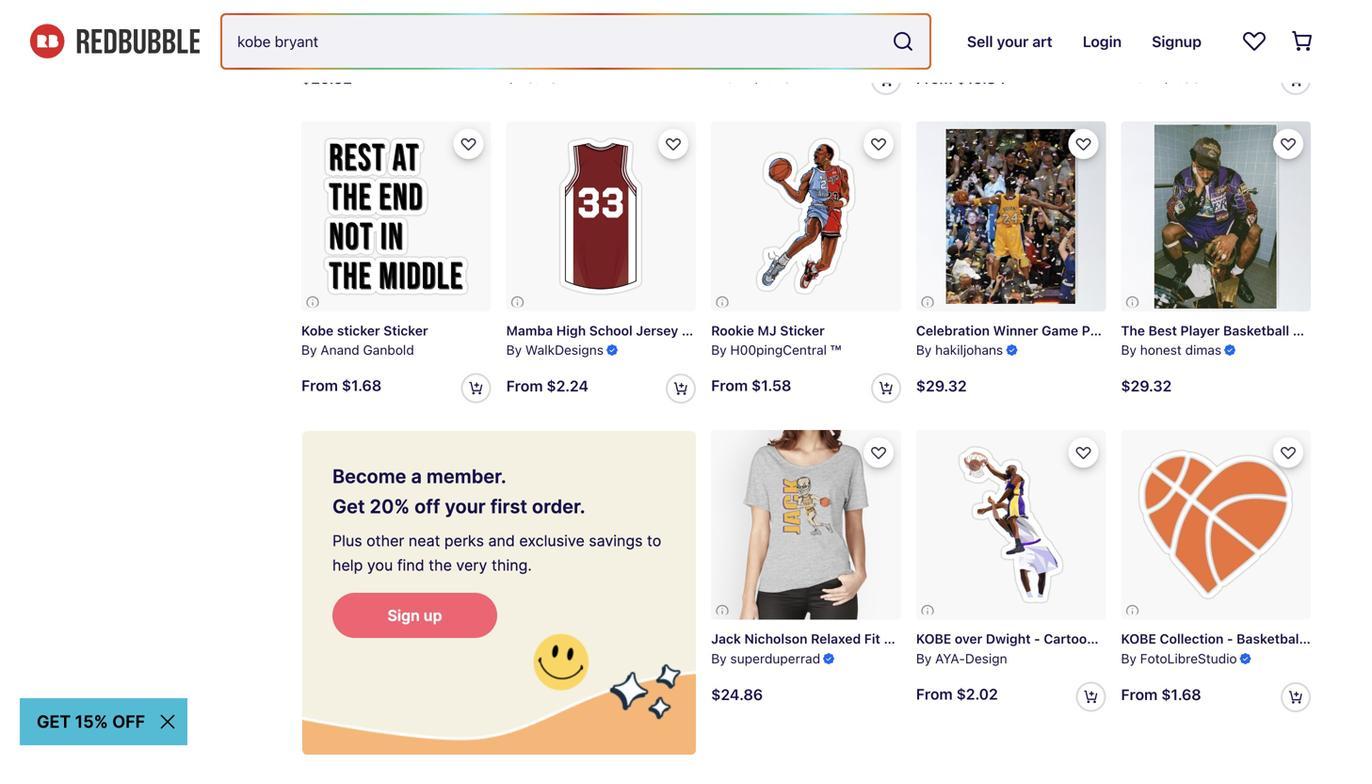 Task type: describe. For each thing, give the bounding box(es) containing it.
jack
[[711, 632, 741, 647]]

collection for kobe
[[1160, 632, 1224, 647]]

deep
[[1198, 15, 1231, 30]]

classic
[[997, 15, 1043, 30]]

$29.32 for celebration winner game poster
[[916, 377, 967, 395]]

tough
[[789, 15, 828, 30]]

kobe inside "kobe sticker sticker by anand ganbold"
[[301, 323, 334, 338]]

the for the best player basketball poster
[[1121, 323, 1145, 338]]

by down style
[[1121, 651, 1137, 667]]

1 horizontal spatial t-
[[1046, 15, 1060, 30]]

hakiljohans inside collage collection to remember legend basketball poster by hakiljohans
[[320, 34, 388, 50]]

from $19.84
[[916, 69, 1006, 87]]

by down jack
[[711, 651, 727, 667]]

1 vertical spatial shirt
[[898, 632, 928, 647]]

honest
[[1140, 342, 1182, 358]]

$2.02
[[957, 685, 998, 703]]

Search term search field
[[222, 15, 884, 68]]

1 vertical spatial t-
[[884, 632, 898, 647]]

from $1.58
[[711, 377, 791, 395]]

sticker inside "kobe sticker sticker by anand ganbold"
[[383, 323, 428, 338]]

anand
[[320, 342, 359, 358]]

remember
[[438, 15, 507, 30]]

$29.32 for collage collection to remember legend basketball poster
[[301, 69, 352, 87]]

from for green runs deep celtics  sticker
[[1121, 68, 1158, 86]]

the best player basketball poster
[[1121, 323, 1334, 338]]

over
[[955, 632, 983, 647]]

design
[[965, 651, 1007, 667]]

from for mamba high school jersey sticker
[[506, 377, 543, 395]]

green
[[1121, 15, 1159, 30]]

kobe bryant | lakers | basketball sticker
[[711, 15, 966, 30]]

1 | from the left
[[792, 15, 796, 30]]

mamba
[[506, 323, 553, 338]]

runs
[[1163, 15, 1194, 30]]

kobe for kobe bryant | lakers | basketball sticker
[[711, 15, 743, 30]]

player
[[1181, 323, 1220, 338]]

$29.32 for the best player basketball poster
[[1121, 377, 1172, 395]]

by honest dimas
[[1121, 342, 1222, 358]]

by superduperrad
[[711, 651, 820, 667]]

school
[[589, 323, 633, 338]]

by down celebration
[[916, 342, 932, 358]]

superduperrad
[[730, 651, 820, 667]]

$1.46
[[752, 68, 792, 86]]

$2.24
[[547, 377, 589, 395]]

modal overlay box frame element
[[301, 430, 696, 755]]

celebration winner game poster image
[[916, 122, 1106, 312]]

case
[[832, 15, 863, 30]]

$1.68 for ganbold
[[342, 377, 382, 395]]

from for kobe bryant | lakers | basketball sticker
[[711, 68, 748, 86]]

h00pingcentral
[[730, 342, 827, 358]]

from for kobe sticker sticker
[[301, 377, 338, 395]]

the best player basketball poster image
[[1121, 122, 1311, 312]]

rookie
[[711, 323, 754, 338]]

by down mamba
[[506, 342, 522, 358]]

ganbold
[[363, 342, 414, 358]]

rookie mj sticker image
[[711, 122, 901, 312]]

high
[[556, 323, 586, 338]]

from $1.68 for ganbold
[[301, 377, 382, 395]]

dwight
[[986, 632, 1031, 647]]

kobe over dwight - cartoon style sticker by aya-design
[[916, 632, 1177, 667]]

2 | from the left
[[845, 15, 848, 30]]

2 - from the left
[[1227, 632, 1233, 647]]

from for rookie mj sticker
[[711, 377, 748, 395]]

by pixelsports2
[[916, 34, 1010, 50]]

kobe sticker sticker by anand ganbold
[[301, 323, 428, 358]]

kobe sticker sticker image
[[301, 122, 491, 312]]

2 vertical spatial $1.68
[[1161, 686, 1201, 704]]

mj
[[758, 323, 777, 338]]

jersey
[[636, 323, 678, 338]]

- inside the kobe over dwight - cartoon style sticker by aya-design
[[1034, 632, 1040, 647]]

by inside rookie mj sticker by h00pingcentral ™
[[711, 342, 727, 358]]

collage collection to remember legend basketball poster by hakiljohans
[[301, 15, 671, 50]]

kobe for kobe bryant classic t-shirt
[[916, 15, 948, 30]]

angeles
[[612, 15, 663, 30]]

jack nicholson relaxed fit t-shirt
[[711, 632, 928, 647]]

by inside collage collection to remember legend basketball poster by hakiljohans
[[301, 34, 317, 50]]

2 horizontal spatial poster
[[1293, 323, 1334, 338]]

by fotolibrestudio
[[1121, 651, 1237, 667]]

aya-
[[935, 651, 965, 667]]

by inside the kobe over dwight - cartoon style sticker by aya-design
[[916, 651, 932, 667]]



Task type: locate. For each thing, give the bounding box(es) containing it.
bryant left tough
[[747, 15, 789, 30]]

$29.32
[[301, 69, 352, 87], [916, 377, 967, 395], [1121, 377, 1172, 395]]

$1.68 down johnnnnncennaaa
[[1161, 68, 1201, 86]]

2 lakers from the left
[[799, 15, 841, 30]]

the
[[506, 15, 530, 30], [1121, 323, 1145, 338]]

kobe up by fotolibrestudio
[[1121, 632, 1156, 647]]

sticker inside the kobe over dwight - cartoon style sticker by aya-design
[[1132, 632, 1177, 647]]

1 - from the left
[[1034, 632, 1040, 647]]

poster
[[630, 15, 671, 30], [1082, 323, 1123, 338], [1293, 323, 1334, 338]]

$1.68 down by fotolibrestudio
[[1161, 686, 1201, 704]]

$29.32 down collage at the left of the page
[[301, 69, 352, 87]]

by inside "kobe sticker sticker by anand ganbold"
[[301, 342, 317, 358]]

None field
[[222, 15, 929, 68]]

0 vertical spatial $1.68
[[1161, 68, 1201, 86]]

2 vertical spatial from $1.68
[[1121, 686, 1201, 704]]

dimas
[[1185, 342, 1222, 358]]

collection up fotolibrestudio in the bottom of the page
[[1160, 632, 1224, 647]]

fans
[[712, 15, 739, 30]]

by down collage at the left of the page
[[301, 34, 317, 50]]

0 horizontal spatial kobe
[[916, 632, 952, 647]]

0 horizontal spatial |
[[792, 15, 796, 30]]

by left the aya-
[[916, 651, 932, 667]]

from $1.68
[[1121, 68, 1201, 86], [301, 377, 382, 395], [1121, 686, 1201, 704]]

t- right classic
[[1046, 15, 1060, 30]]

basketball
[[561, 15, 627, 30], [852, 15, 918, 30], [1223, 323, 1289, 338], [1237, 632, 1303, 647]]

bryant up pixelsports2
[[952, 15, 994, 30]]

by hakiljohans
[[916, 342, 1003, 358]]

0 horizontal spatial poster
[[630, 15, 671, 30]]

1 horizontal spatial |
[[845, 15, 848, 30]]

the left best
[[1121, 323, 1145, 338]]

lakers right iphone
[[799, 15, 841, 30]]

1 horizontal spatial hakiljohans
[[935, 342, 1003, 358]]

green runs deep celtics  sticker by johnnnnncennaaa
[[1121, 15, 1326, 50]]

from down green
[[1121, 68, 1158, 86]]

0 vertical spatial the
[[506, 15, 530, 30]]

from $1.68 down anand
[[301, 377, 382, 395]]

jack nicholson relaxed fit t-shirt image
[[711, 430, 901, 620]]

bryant for classic
[[952, 15, 994, 30]]

$29.32 down honest at right
[[1121, 377, 1172, 395]]

1 horizontal spatial collection
[[1160, 632, 1224, 647]]

from down the aya-
[[916, 685, 953, 703]]

fotolibrestudio
[[1140, 651, 1237, 667]]

basketball inside collage collection to remember legend basketball poster by hakiljohans
[[561, 15, 627, 30]]

to
[[420, 15, 435, 30]]

kobe collection - basketball sticker
[[1121, 632, 1351, 647]]

kobe
[[711, 15, 743, 30], [916, 15, 948, 30], [301, 323, 334, 338]]

0 horizontal spatial the
[[506, 15, 530, 30]]

from $2.02
[[916, 685, 998, 703]]

1 lakers from the left
[[666, 15, 708, 30]]

sticker
[[337, 323, 380, 338]]

mamba high school jersey sticker image
[[506, 122, 696, 312]]

0 horizontal spatial t-
[[884, 632, 898, 647]]

by down green
[[1121, 34, 1137, 50]]

from $1.68 for by
[[1121, 68, 1201, 86]]

from
[[711, 68, 748, 86], [1121, 68, 1158, 86], [916, 69, 953, 87], [301, 377, 338, 395], [711, 377, 748, 395], [506, 377, 543, 395], [916, 685, 953, 703], [1121, 686, 1158, 704]]

1 horizontal spatial kobe
[[711, 15, 743, 30]]

1 vertical spatial from $1.68
[[301, 377, 382, 395]]

shirt
[[1060, 15, 1090, 30], [898, 632, 928, 647]]

™
[[830, 342, 841, 358]]

kobe
[[916, 632, 952, 647], [1121, 632, 1156, 647]]

0 horizontal spatial -
[[1034, 632, 1040, 647]]

best
[[1149, 323, 1177, 338]]

by
[[301, 34, 317, 50], [916, 34, 932, 50], [1121, 34, 1137, 50], [301, 342, 317, 358], [506, 342, 522, 358], [711, 342, 727, 358], [916, 342, 932, 358], [1121, 342, 1137, 358], [711, 651, 727, 667], [916, 651, 932, 667], [1121, 651, 1137, 667]]

sticker inside green runs deep celtics  sticker by johnnnnncennaaa
[[1281, 15, 1326, 30]]

$29.32 down by hakiljohans
[[916, 377, 967, 395]]

1 vertical spatial $1.68
[[342, 377, 382, 395]]

- up fotolibrestudio in the bottom of the page
[[1227, 632, 1233, 647]]

shirt right classic
[[1060, 15, 1090, 30]]

from left $1.58 at the right of page
[[711, 377, 748, 395]]

kobe collection - basketball sticker image
[[1121, 430, 1311, 620]]

fit
[[864, 632, 880, 647]]

from left $1.46
[[711, 68, 748, 86]]

legend
[[510, 15, 557, 30]]

by left anand
[[301, 342, 317, 358]]

kobe inside the kobe over dwight - cartoon style sticker by aya-design
[[916, 632, 952, 647]]

kobe for kobe over dwight - cartoon style sticker by aya-design
[[916, 632, 952, 647]]

iphone
[[742, 15, 786, 30]]

nicholson
[[744, 632, 808, 647]]

collection inside collage collection to remember legend basketball poster by hakiljohans
[[353, 15, 417, 30]]

| right iphone
[[792, 15, 796, 30]]

1 horizontal spatial lakers
[[799, 15, 841, 30]]

shirt right fit at the bottom right
[[898, 632, 928, 647]]

kobe over dwight - cartoon style sticker image
[[916, 430, 1106, 620]]

1 bryant from the left
[[747, 15, 789, 30]]

kobe bryant classic t-shirt
[[916, 15, 1090, 30]]

from for kobe collection - basketball sticker
[[1121, 686, 1158, 704]]

the left logo
[[506, 15, 530, 30]]

0 horizontal spatial kobe
[[301, 323, 334, 338]]

from for kobe over dwight - cartoon style sticker
[[916, 685, 953, 703]]

lakers
[[666, 15, 708, 30], [799, 15, 841, 30]]

bryant
[[747, 15, 789, 30], [952, 15, 994, 30]]

from down by pixelsports2
[[916, 69, 953, 87]]

redbubble logo image
[[30, 24, 200, 59]]

1 vertical spatial the
[[1121, 323, 1145, 338]]

hakiljohans down celebration
[[935, 342, 1003, 358]]

1 horizontal spatial shirt
[[1060, 15, 1090, 30]]

2 horizontal spatial $29.32
[[1121, 377, 1172, 395]]

lakers left fans
[[666, 15, 708, 30]]

collage
[[301, 15, 349, 30]]

the logo for los angeles lakers fans iphone tough case
[[506, 15, 863, 30]]

sticker inside rookie mj sticker by h00pingcentral ™
[[780, 323, 825, 338]]

from down by fotolibrestudio
[[1121, 686, 1158, 704]]

los
[[586, 15, 608, 30]]

by inside green runs deep celtics  sticker by johnnnnncennaaa
[[1121, 34, 1137, 50]]

1 horizontal spatial kobe
[[1121, 632, 1156, 647]]

$1.58
[[752, 377, 791, 395]]

0 horizontal spatial hakiljohans
[[320, 34, 388, 50]]

0 horizontal spatial lakers
[[666, 15, 708, 30]]

0 horizontal spatial collection
[[353, 15, 417, 30]]

collection left to
[[353, 15, 417, 30]]

collection for collage
[[353, 15, 417, 30]]

1 horizontal spatial the
[[1121, 323, 1145, 338]]

- right dwight on the bottom of page
[[1034, 632, 1040, 647]]

from left $2.24
[[506, 377, 543, 395]]

celebration winner game poster
[[916, 323, 1123, 338]]

$19.84
[[957, 69, 1006, 87]]

pixelsports2
[[935, 34, 1010, 50]]

from down anand
[[301, 377, 338, 395]]

2 kobe from the left
[[1121, 632, 1156, 647]]

by left honest at right
[[1121, 342, 1137, 358]]

1 vertical spatial collection
[[1160, 632, 1224, 647]]

poster inside collage collection to remember legend basketball poster by hakiljohans
[[630, 15, 671, 30]]

hakiljohans down collage at the left of the page
[[320, 34, 388, 50]]

$40.45
[[506, 68, 558, 86]]

kobe up by pixelsports2
[[916, 15, 948, 30]]

| right tough
[[845, 15, 848, 30]]

celtics
[[1234, 15, 1278, 30]]

0 vertical spatial t-
[[1046, 15, 1060, 30]]

winner
[[993, 323, 1038, 338]]

kobe up from $1.46
[[711, 15, 743, 30]]

$1.68 down anand
[[342, 377, 382, 395]]

t- right fit at the bottom right
[[884, 632, 898, 647]]

1 horizontal spatial $29.32
[[916, 377, 967, 395]]

the for the logo for los angeles lakers fans iphone tough case
[[506, 15, 530, 30]]

0 vertical spatial from $1.68
[[1121, 68, 1201, 86]]

0 vertical spatial collection
[[353, 15, 417, 30]]

kobe for kobe collection - basketball sticker
[[1121, 632, 1156, 647]]

by left pixelsports2
[[916, 34, 932, 50]]

0 horizontal spatial bryant
[[747, 15, 789, 30]]

1 horizontal spatial bryant
[[952, 15, 994, 30]]

walkdesigns
[[525, 342, 604, 358]]

-
[[1034, 632, 1040, 647], [1227, 632, 1233, 647]]

johnnnnncennaaa
[[1140, 34, 1278, 50]]

sticker
[[921, 15, 966, 30], [1281, 15, 1326, 30], [383, 323, 428, 338], [682, 323, 726, 338], [780, 323, 825, 338], [1132, 632, 1177, 647], [1306, 632, 1351, 647]]

1 kobe from the left
[[916, 632, 952, 647]]

by down rookie
[[711, 342, 727, 358]]

2 horizontal spatial kobe
[[916, 15, 948, 30]]

0 vertical spatial shirt
[[1060, 15, 1090, 30]]

from $2.24
[[506, 377, 589, 395]]

bryant for |
[[747, 15, 789, 30]]

$1.68 for by
[[1161, 68, 1201, 86]]

$24.86
[[711, 686, 763, 704]]

1 horizontal spatial -
[[1227, 632, 1233, 647]]

collection
[[353, 15, 417, 30], [1160, 632, 1224, 647]]

cartoon
[[1044, 632, 1095, 647]]

1 horizontal spatial poster
[[1082, 323, 1123, 338]]

0 vertical spatial hakiljohans
[[320, 34, 388, 50]]

t-
[[1046, 15, 1060, 30], [884, 632, 898, 647]]

style
[[1098, 632, 1129, 647]]

logo
[[534, 15, 561, 30]]

1 vertical spatial hakiljohans
[[935, 342, 1003, 358]]

kobe up the aya-
[[916, 632, 952, 647]]

from $1.68 down by fotolibrestudio
[[1121, 686, 1201, 704]]

game
[[1042, 323, 1078, 338]]

|
[[792, 15, 796, 30], [845, 15, 848, 30]]

0 horizontal spatial $29.32
[[301, 69, 352, 87]]

for
[[565, 15, 583, 30]]

from $1.46
[[711, 68, 792, 86]]

by walkdesigns
[[506, 342, 604, 358]]

mamba high school jersey sticker
[[506, 323, 726, 338]]

celebration
[[916, 323, 990, 338]]

relaxed
[[811, 632, 861, 647]]

from $1.68 down runs
[[1121, 68, 1201, 86]]

kobe up anand
[[301, 323, 334, 338]]

rookie mj sticker by h00pingcentral ™
[[711, 323, 841, 358]]

$1.68
[[1161, 68, 1201, 86], [342, 377, 382, 395], [1161, 686, 1201, 704]]

hakiljohans
[[320, 34, 388, 50], [935, 342, 1003, 358]]

2 bryant from the left
[[952, 15, 994, 30]]

0 horizontal spatial shirt
[[898, 632, 928, 647]]



Task type: vqa. For each thing, say whether or not it's contained in the screenshot.


